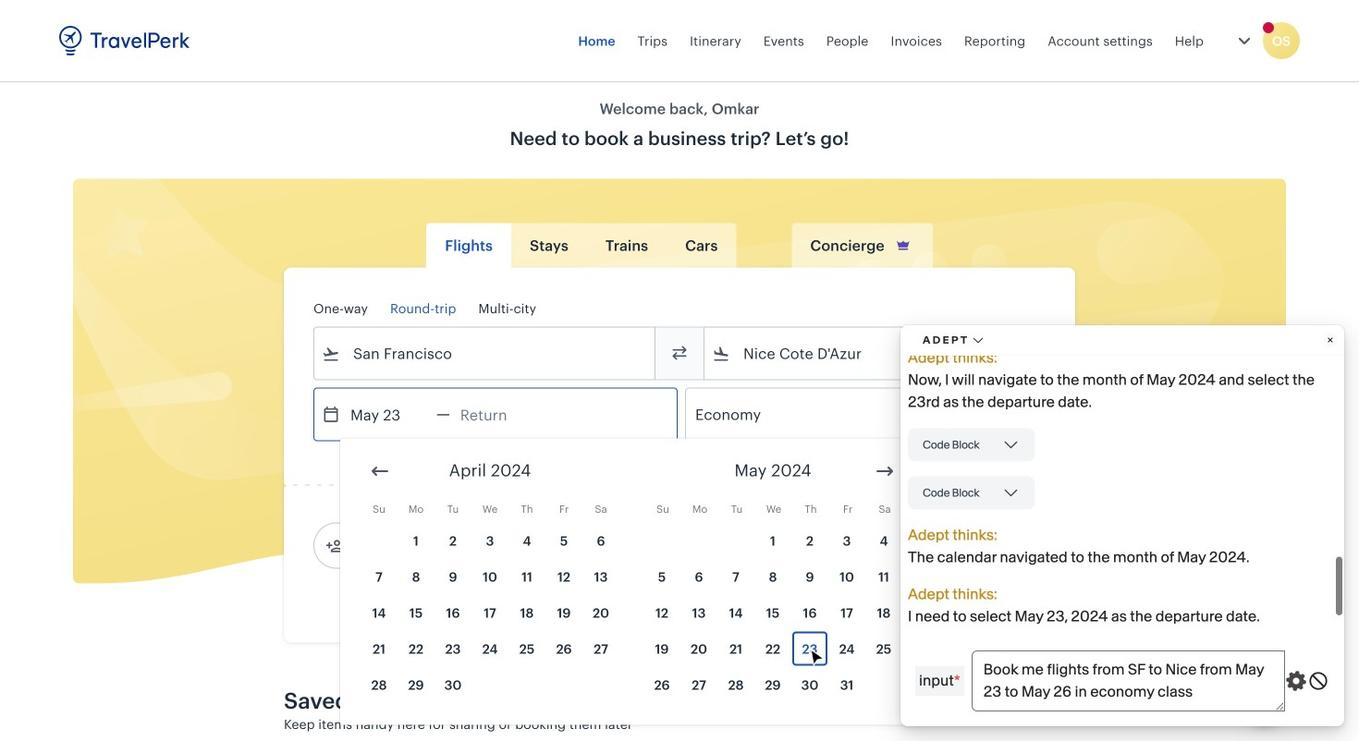 Task type: describe. For each thing, give the bounding box(es) containing it.
From search field
[[340, 339, 631, 369]]

Depart text field
[[340, 389, 437, 441]]

Return text field
[[450, 389, 546, 441]]

To search field
[[731, 339, 1021, 369]]



Task type: locate. For each thing, give the bounding box(es) containing it.
move backward to switch to the previous month. image
[[369, 461, 391, 483]]

Add first traveler search field
[[344, 531, 536, 561]]

calendar application
[[340, 439, 1360, 740]]

move forward to switch to the next month. image
[[874, 461, 896, 483]]



